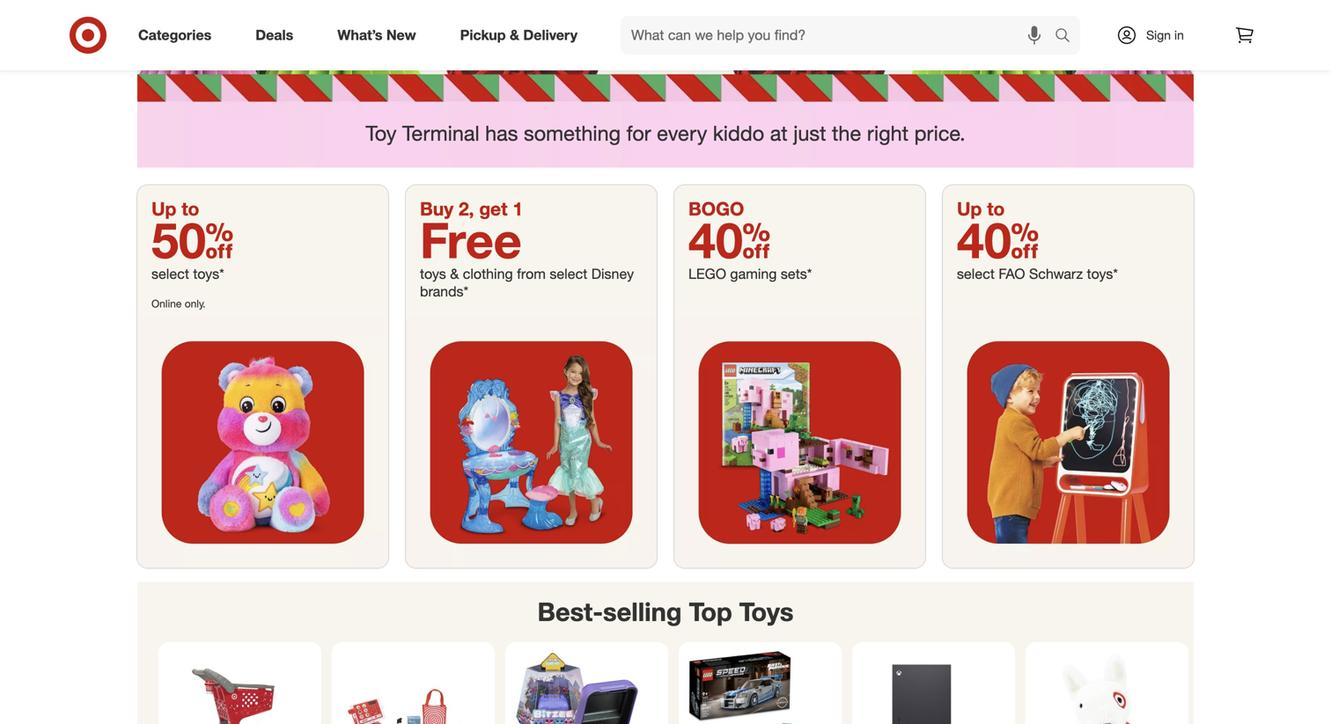 Task type: locate. For each thing, give the bounding box(es) containing it.
select up online
[[151, 266, 189, 283]]

bitzee interactive digital pet image
[[513, 650, 661, 725]]

select
[[151, 266, 189, 283], [550, 266, 588, 283], [957, 266, 995, 283]]

1 up to from the left
[[151, 198, 199, 220]]

& for toys
[[450, 266, 459, 283]]

buy 2, get 1
[[420, 198, 523, 220]]

has
[[485, 121, 518, 146]]

toys
[[420, 266, 446, 283]]

target cash register + accessories image
[[339, 650, 488, 725]]

toys*
[[193, 266, 224, 283], [1087, 266, 1119, 283]]

2 to from the left
[[987, 198, 1005, 220]]

up up select toys* at left
[[151, 198, 176, 220]]

pickup & delivery
[[460, 26, 578, 44]]

0 horizontal spatial to
[[182, 198, 199, 220]]

just
[[794, 121, 827, 146]]

1 horizontal spatial toys*
[[1087, 266, 1119, 283]]

up down price.
[[957, 198, 982, 220]]

to for 50
[[182, 198, 199, 220]]

disney
[[592, 266, 634, 283]]

40
[[689, 210, 771, 270], [957, 210, 1040, 270]]

1
[[513, 198, 523, 220]]

2 toys* from the left
[[1087, 266, 1119, 283]]

to up 'fao'
[[987, 198, 1005, 220]]

toys* up only.
[[193, 266, 224, 283]]

1 horizontal spatial up
[[957, 198, 982, 220]]

2 select from the left
[[550, 266, 588, 283]]

best-
[[538, 597, 603, 628]]

get
[[479, 198, 508, 220]]

up to for 50
[[151, 198, 199, 220]]

lego speed champions 2 fast 2 furious nissan skyline gt-r (r34) 76917 image
[[686, 650, 835, 725]]

up to for 40
[[957, 198, 1005, 220]]

0 horizontal spatial &
[[450, 266, 459, 283]]

up for 50
[[151, 198, 176, 220]]

pickup
[[460, 26, 506, 44]]

up to
[[151, 198, 199, 220], [957, 198, 1005, 220]]

0 horizontal spatial toys*
[[193, 266, 224, 283]]

for
[[627, 121, 651, 146]]

select toys*
[[151, 266, 224, 283]]

to for 40
[[987, 198, 1005, 220]]

1 horizontal spatial up to
[[957, 198, 1005, 220]]

sign
[[1147, 27, 1171, 43]]

0 vertical spatial &
[[510, 26, 520, 44]]

up to up select toys* at left
[[151, 198, 199, 220]]

2 up from the left
[[957, 198, 982, 220]]

gaming
[[730, 266, 777, 283]]

to
[[182, 198, 199, 220], [987, 198, 1005, 220]]

1 40 from the left
[[689, 210, 771, 270]]

3 select from the left
[[957, 266, 995, 283]]

up to up 'fao'
[[957, 198, 1005, 220]]

best-selling top toys
[[538, 597, 794, 628]]

delivery
[[524, 26, 578, 44]]

up
[[151, 198, 176, 220], [957, 198, 982, 220]]

target toy shopping cart image
[[166, 650, 314, 725]]

& inside "toys & clothing from select disney brands*"
[[450, 266, 459, 283]]

only.
[[185, 297, 206, 311]]

kiddo
[[713, 121, 765, 146]]

xbox series x console image
[[860, 650, 1008, 725]]

& right "pickup" at the left
[[510, 26, 520, 44]]

the
[[832, 121, 862, 146]]

carousel region
[[137, 583, 1194, 725]]

toy terminal has something for every kiddo at just the right price. link
[[137, 0, 1194, 168]]

to up select toys* at left
[[182, 198, 199, 220]]

pickup & delivery link
[[445, 16, 600, 55]]

lego gaming sets*
[[689, 266, 812, 283]]

toys
[[740, 597, 794, 628]]

0 horizontal spatial up
[[151, 198, 176, 220]]

fao
[[999, 266, 1026, 283]]

select fao schwarz toys*
[[957, 266, 1119, 283]]

1 horizontal spatial &
[[510, 26, 520, 44]]

select left 'fao'
[[957, 266, 995, 283]]

1 toys* from the left
[[193, 266, 224, 283]]

categories
[[138, 26, 212, 44]]

deals link
[[241, 16, 316, 55]]

0 horizontal spatial 40
[[689, 210, 771, 270]]

& up brands*
[[450, 266, 459, 283]]

&
[[510, 26, 520, 44], [450, 266, 459, 283]]

terminal
[[402, 121, 480, 146]]

1 to from the left
[[182, 198, 199, 220]]

2 horizontal spatial select
[[957, 266, 995, 283]]

1 horizontal spatial to
[[987, 198, 1005, 220]]

1 horizontal spatial 40
[[957, 210, 1040, 270]]

toy
[[366, 121, 397, 146]]

selling
[[603, 597, 682, 628]]

online
[[151, 297, 182, 311]]

1 up from the left
[[151, 198, 176, 220]]

price.
[[915, 121, 966, 146]]

1 horizontal spatial select
[[550, 266, 588, 283]]

0 horizontal spatial up to
[[151, 198, 199, 220]]

2,
[[459, 198, 474, 220]]

search
[[1047, 28, 1090, 45]]

0 horizontal spatial select
[[151, 266, 189, 283]]

what's
[[338, 26, 383, 44]]

2 40 from the left
[[957, 210, 1040, 270]]

select right from
[[550, 266, 588, 283]]

1 vertical spatial &
[[450, 266, 459, 283]]

categories link
[[123, 16, 234, 55]]

1 select from the left
[[151, 266, 189, 283]]

toys* right schwarz
[[1087, 266, 1119, 283]]

clothing
[[463, 266, 513, 283]]

2 up to from the left
[[957, 198, 1005, 220]]

new
[[387, 26, 416, 44]]



Task type: vqa. For each thing, say whether or not it's contained in the screenshot.


Task type: describe. For each thing, give the bounding box(es) containing it.
buy
[[420, 198, 454, 220]]

top
[[689, 597, 732, 628]]

deals
[[256, 26, 293, 44]]

search button
[[1047, 16, 1090, 58]]

right
[[867, 121, 909, 146]]

what's new
[[338, 26, 416, 44]]

schwarz
[[1030, 266, 1083, 283]]

brands*
[[420, 283, 469, 300]]

toys & clothing from select disney brands*
[[420, 266, 634, 300]]

online only.
[[151, 297, 206, 311]]

free
[[420, 210, 522, 270]]

sign in link
[[1102, 16, 1212, 55]]

at
[[770, 121, 788, 146]]

target 10'' bullseye plush dog (target exclusive) image
[[1033, 650, 1182, 725]]

up for 40
[[957, 198, 982, 220]]

sets*
[[781, 266, 812, 283]]

something
[[524, 121, 621, 146]]

bogo
[[689, 198, 745, 220]]

& for pickup
[[510, 26, 520, 44]]

every
[[657, 121, 707, 146]]

select inside "toys & clothing from select disney brands*"
[[550, 266, 588, 283]]

sign in
[[1147, 27, 1184, 43]]

select for 40
[[957, 266, 995, 283]]

in
[[1175, 27, 1184, 43]]

lego
[[689, 266, 727, 283]]

toy terminal has something for every kiddo at just the right price.
[[366, 121, 966, 146]]

what's new link
[[323, 16, 438, 55]]

50
[[151, 210, 234, 270]]

from
[[517, 266, 546, 283]]

40 for bogo
[[689, 210, 771, 270]]

40 for up to
[[957, 210, 1040, 270]]

What can we help you find? suggestions appear below search field
[[621, 16, 1059, 55]]

select for 50
[[151, 266, 189, 283]]



